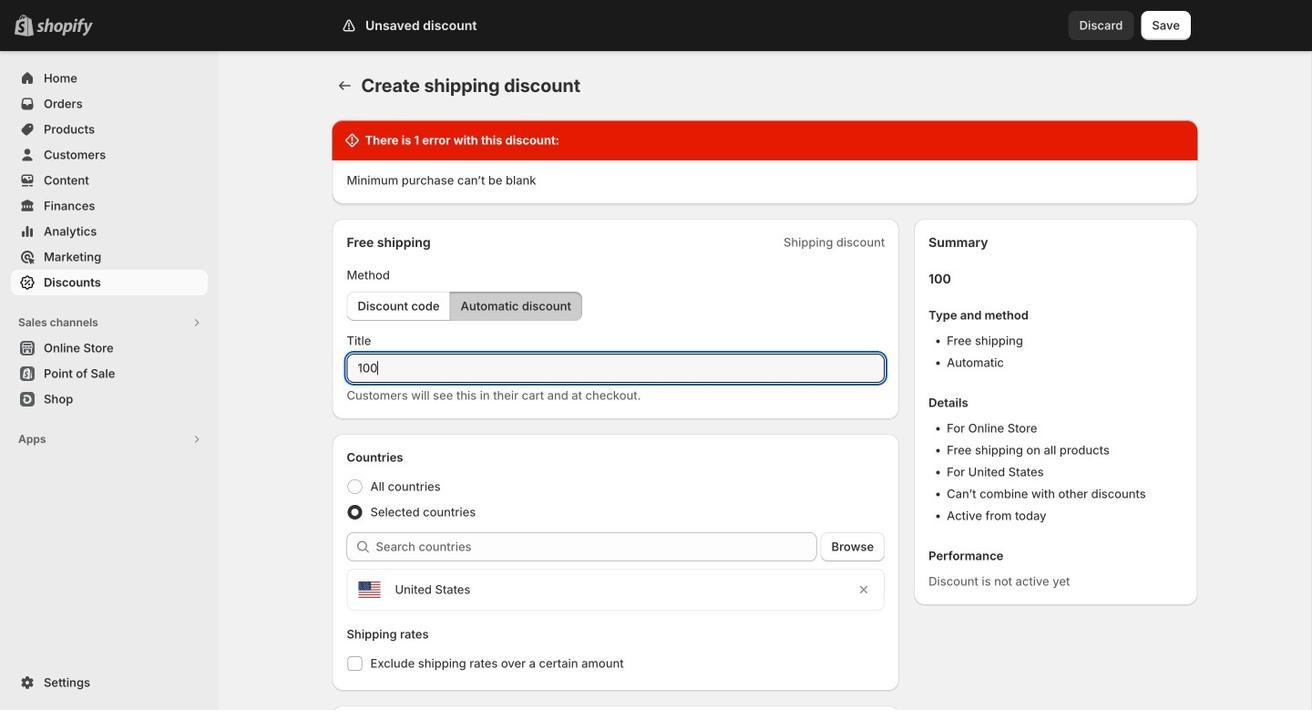 Task type: locate. For each thing, give the bounding box(es) containing it.
None text field
[[347, 354, 885, 383]]



Task type: describe. For each thing, give the bounding box(es) containing it.
shopify image
[[36, 18, 93, 36]]

Search countries text field
[[376, 532, 817, 562]]



Task type: vqa. For each thing, say whether or not it's contained in the screenshot.
Products link
no



